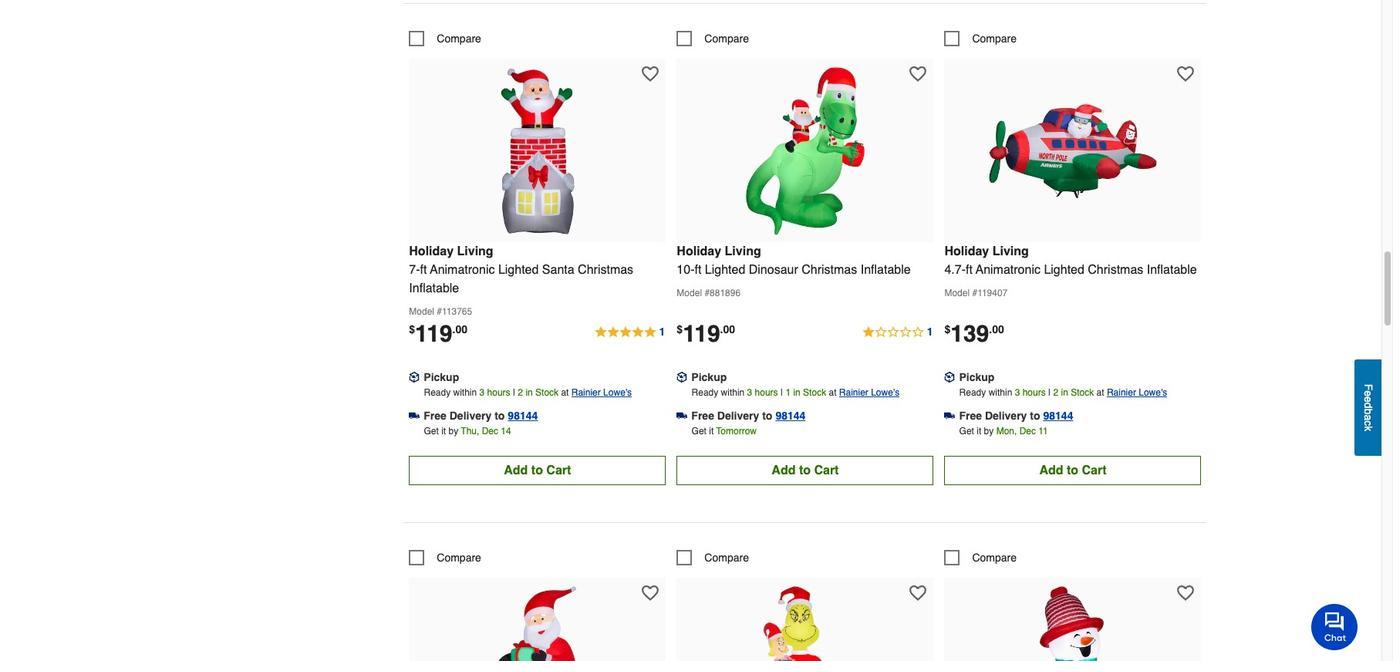 Task type: describe. For each thing, give the bounding box(es) containing it.
$ for 5 stars 'image'
[[409, 323, 415, 335]]

rainier for get it by thu, dec 14
[[572, 387, 601, 398]]

living for 10-
[[725, 244, 762, 258]]

$ for 1 star image
[[677, 323, 683, 335]]

2 heart outline image from the left
[[910, 65, 927, 82]]

get it by mon, dec 11
[[960, 426, 1049, 437]]

stock for get it by mon, dec 11
[[1071, 387, 1095, 398]]

119 for 5 stars 'image'
[[415, 320, 453, 347]]

actual price $139.00 element
[[945, 320, 1005, 347]]

| for get it by thu, dec 14
[[513, 387, 516, 398]]

it for thu, dec 14
[[442, 426, 446, 437]]

rainier lowe's button for thu, dec 14
[[572, 385, 632, 400]]

truck filled image for get it
[[677, 410, 688, 421]]

98144 for get it by thu, dec 14
[[508, 410, 538, 422]]

ready within 3 hours | 2 in stock at rainier lowe's for get it by thu, dec 14
[[424, 387, 632, 398]]

free delivery to 98144 for mon, dec 11
[[960, 410, 1074, 422]]

.00 for 1 star image
[[721, 323, 736, 335]]

at for get it by thu, dec 14
[[561, 387, 569, 398]]

.00 for 5 stars 'image'
[[453, 323, 468, 335]]

model # 119407
[[945, 288, 1008, 298]]

animatronic for 4.7-
[[976, 263, 1041, 277]]

ready for get it tomorrow
[[692, 387, 719, 398]]

free for get it tomorrow
[[692, 410, 715, 422]]

c
[[1363, 421, 1375, 426]]

add for 1st the add to cart button from left
[[504, 464, 528, 477]]

cart for 1st the add to cart button from left
[[547, 464, 571, 477]]

1 heart outline image from the left
[[642, 585, 659, 602]]

mon,
[[997, 426, 1018, 437]]

rainier for get it by mon, dec 11
[[1108, 387, 1137, 398]]

k
[[1363, 426, 1375, 431]]

living for 4.7-
[[993, 244, 1029, 258]]

rainier for get it tomorrow
[[840, 387, 869, 398]]

compare for 5014124691 element
[[705, 552, 749, 564]]

chat invite button image
[[1312, 604, 1359, 651]]

actual price $119.00 element for 1 star image
[[677, 320, 736, 347]]

truck filled image
[[409, 410, 420, 421]]

ft for 4.7-
[[966, 263, 973, 277]]

add to cart for 3rd the add to cart button
[[1040, 464, 1107, 477]]

compare for the 5014124787 element
[[437, 552, 482, 564]]

119407
[[978, 288, 1008, 298]]

add to cart for 1st the add to cart button from left
[[504, 464, 571, 477]]

free delivery to 98144 for thu, dec 14
[[424, 410, 538, 422]]

10-
[[677, 263, 695, 277]]

lighted for 7-
[[499, 263, 539, 277]]

5014124625 element
[[409, 31, 482, 46]]

free for get it by mon, dec 11
[[960, 410, 983, 422]]

3 heart outline image from the left
[[1178, 65, 1195, 82]]

$ 119 .00 for 5 stars 'image'
[[409, 320, 468, 347]]

model # 113765
[[409, 306, 472, 317]]

5014124693 element
[[945, 550, 1017, 565]]

get for get it tomorrow
[[692, 426, 707, 437]]

lowe's for thu,
[[604, 387, 632, 398]]

11
[[1039, 426, 1049, 437]]

5014124879 element
[[945, 31, 1017, 46]]

by for mon,
[[985, 426, 994, 437]]

2 lowe's from the left
[[872, 387, 900, 398]]

1 1 button from the left
[[594, 323, 666, 342]]

christmas inside "holiday living 7-ft animatronic lighted santa christmas inflatable"
[[578, 263, 634, 277]]

# for 4.7-
[[973, 288, 978, 298]]

$ 139 .00
[[945, 320, 1005, 347]]

| for get it by mon, dec 11
[[1049, 387, 1051, 398]]

in for get it tomorrow
[[794, 387, 801, 398]]

delivery for tomorrow
[[718, 410, 760, 422]]

living for 7-
[[457, 244, 494, 258]]

within for mon, dec 11
[[989, 387, 1013, 398]]

within for thu, dec 14
[[453, 387, 477, 398]]

pickup image for get it by mon, dec 11
[[945, 372, 956, 383]]

# for 7-
[[437, 306, 442, 317]]

lighted for 4.7-
[[1045, 263, 1085, 277]]

dec for 11
[[1020, 426, 1037, 437]]

2 heart outline image from the left
[[910, 585, 927, 602]]

4.7-
[[945, 263, 966, 277]]

christmas for 4.7-ft animatronic lighted christmas inflatable
[[1089, 263, 1144, 277]]

rainier lowe's button for mon, dec 11
[[1108, 385, 1168, 400]]

inflatable for 4.7-ft animatronic lighted christmas inflatable
[[1148, 263, 1198, 277]]

ft for 7-
[[420, 263, 427, 277]]

ft for 10-
[[695, 263, 702, 277]]

hours for get it tomorrow
[[755, 387, 778, 398]]

model for 10-ft lighted dinosaur christmas inflatable
[[677, 288, 702, 298]]

ready for get it by mon, dec 11
[[960, 387, 987, 398]]

add to cart for second the add to cart button
[[772, 464, 839, 477]]

grinch dr seuss's 8-ft lighted dr. seuss the grinch merry christmas inflatable image
[[721, 586, 891, 661]]

1 add to cart button from the left
[[409, 456, 666, 485]]

holiday living 4.7-ft animatronic lighted christmas inflatable image
[[989, 66, 1158, 236]]

it for mon, dec 11
[[977, 426, 982, 437]]

holiday living 10-ft lighted dinosaur christmas inflatable
[[677, 244, 911, 277]]



Task type: vqa. For each thing, say whether or not it's contained in the screenshot.


Task type: locate. For each thing, give the bounding box(es) containing it.
119 down model # 881896
[[683, 320, 721, 347]]

free right truck filled image
[[424, 410, 447, 422]]

2 ft from the left
[[695, 263, 702, 277]]

1 horizontal spatial lowe's
[[872, 387, 900, 398]]

3 98144 from the left
[[1044, 410, 1074, 422]]

5014124787 element
[[409, 550, 482, 565]]

2 lighted from the left
[[705, 263, 746, 277]]

pickup image down "139"
[[945, 372, 956, 383]]

1 horizontal spatial inflatable
[[861, 263, 911, 277]]

3 stock from the left
[[1071, 387, 1095, 398]]

98144 button up 11
[[1044, 408, 1074, 423]]

1 horizontal spatial |
[[781, 387, 783, 398]]

2
[[518, 387, 523, 398], [1054, 387, 1059, 398]]

1 button
[[594, 323, 666, 342], [862, 323, 934, 342]]

2 horizontal spatial 98144
[[1044, 410, 1074, 422]]

holiday living 7-ft animatronic lighted santa christmas inflatable
[[409, 244, 634, 295]]

get for get it by mon, dec 11
[[960, 426, 975, 437]]

2 hours from the left
[[755, 387, 778, 398]]

pickup for mon, dec 11
[[960, 371, 995, 383]]

14
[[501, 426, 511, 437]]

2 delivery from the left
[[718, 410, 760, 422]]

98144 for get it tomorrow
[[776, 410, 806, 422]]

get left tomorrow
[[692, 426, 707, 437]]

3
[[480, 387, 485, 398], [748, 387, 753, 398], [1015, 387, 1021, 398]]

holiday inside "holiday living 7-ft animatronic lighted santa christmas inflatable"
[[409, 244, 454, 258]]

0 horizontal spatial ready within 3 hours | 2 in stock at rainier lowe's
[[424, 387, 632, 398]]

2 horizontal spatial rainier lowe's button
[[1108, 385, 1168, 400]]

2 ready within 3 hours | 2 in stock at rainier lowe's from the left
[[960, 387, 1168, 398]]

1 within from the left
[[453, 387, 477, 398]]

2 it from the left
[[709, 426, 714, 437]]

98144 down the 'ready within 3 hours | 1 in stock at rainier lowe's'
[[776, 410, 806, 422]]

heart outline image
[[642, 65, 659, 82], [910, 65, 927, 82], [1178, 65, 1195, 82]]

1 horizontal spatial christmas
[[802, 263, 858, 277]]

1 horizontal spatial within
[[721, 387, 745, 398]]

3 up get it by thu, dec 14
[[480, 387, 485, 398]]

2 add from the left
[[772, 464, 796, 477]]

free delivery to 98144 for tomorrow
[[692, 410, 806, 422]]

within
[[453, 387, 477, 398], [721, 387, 745, 398], [989, 387, 1013, 398]]

cart for second the add to cart button
[[815, 464, 839, 477]]

compare inside 5014124625 element
[[437, 32, 482, 44]]

1 rainier from the left
[[572, 387, 601, 398]]

2 2 from the left
[[1054, 387, 1059, 398]]

ft
[[420, 263, 427, 277], [695, 263, 702, 277], [966, 263, 973, 277]]

pickup image
[[409, 372, 420, 383], [945, 372, 956, 383]]

compare for the 5014124879 element
[[973, 32, 1017, 44]]

1 horizontal spatial by
[[985, 426, 994, 437]]

$ down model # 113765
[[409, 323, 415, 335]]

0 horizontal spatial add to cart
[[504, 464, 571, 477]]

rainier
[[572, 387, 601, 398], [840, 387, 869, 398], [1108, 387, 1137, 398]]

ready up get it by mon, dec 11
[[960, 387, 987, 398]]

2 horizontal spatial free delivery to 98144
[[960, 410, 1074, 422]]

1 horizontal spatial ready
[[692, 387, 719, 398]]

2 truck filled image from the left
[[945, 410, 956, 421]]

1 horizontal spatial add to cart
[[772, 464, 839, 477]]

model for 7-ft animatronic lighted santa christmas inflatable
[[409, 306, 435, 317]]

get left thu,
[[424, 426, 439, 437]]

2 horizontal spatial cart
[[1082, 464, 1107, 477]]

holiday living 10-ft lighted dinosaur christmas inflatable image
[[721, 66, 891, 236]]

delivery up mon,
[[986, 410, 1028, 422]]

it left thu,
[[442, 426, 446, 437]]

2 rainier from the left
[[840, 387, 869, 398]]

get
[[424, 426, 439, 437], [692, 426, 707, 437], [960, 426, 975, 437]]

1 horizontal spatial 1
[[786, 387, 791, 398]]

ready within 3 hours | 2 in stock at rainier lowe's for get it by mon, dec 11
[[960, 387, 1168, 398]]

0 horizontal spatial it
[[442, 426, 446, 437]]

within up get it by mon, dec 11
[[989, 387, 1013, 398]]

0 horizontal spatial animatronic
[[430, 263, 495, 277]]

1 lowe's from the left
[[604, 387, 632, 398]]

0 horizontal spatial free
[[424, 410, 447, 422]]

0 horizontal spatial inflatable
[[409, 281, 459, 295]]

delivery for thu, dec 14
[[450, 410, 492, 422]]

compare inside 5014124693 element
[[973, 552, 1017, 564]]

2 pickup from the left
[[692, 371, 727, 383]]

2 3 from the left
[[748, 387, 753, 398]]

1 horizontal spatial 1 button
[[862, 323, 934, 342]]

ready within 3 hours | 2 in stock at rainier lowe's up 11
[[960, 387, 1168, 398]]

98144
[[508, 410, 538, 422], [776, 410, 806, 422], [1044, 410, 1074, 422]]

delivery
[[450, 410, 492, 422], [718, 410, 760, 422], [986, 410, 1028, 422]]

3 up mon,
[[1015, 387, 1021, 398]]

0 horizontal spatial free delivery to 98144
[[424, 410, 538, 422]]

98144 button down the 'ready within 3 hours | 1 in stock at rainier lowe's'
[[776, 408, 806, 423]]

1 horizontal spatial dec
[[1020, 426, 1037, 437]]

2 horizontal spatial add
[[1040, 464, 1064, 477]]

2 add to cart button from the left
[[677, 456, 934, 485]]

holiday
[[409, 244, 454, 258], [677, 244, 722, 258], [945, 244, 990, 258]]

inflatable inside holiday living 10-ft lighted dinosaur christmas inflatable
[[861, 263, 911, 277]]

by left mon,
[[985, 426, 994, 437]]

0 horizontal spatial 1 button
[[594, 323, 666, 342]]

2 christmas from the left
[[802, 263, 858, 277]]

3 cart from the left
[[1082, 464, 1107, 477]]

2 | from the left
[[781, 387, 783, 398]]

1 for 1 star image
[[927, 325, 933, 338]]

free up get it tomorrow
[[692, 410, 715, 422]]

e
[[1363, 391, 1375, 397], [1363, 397, 1375, 403]]

2 horizontal spatial it
[[977, 426, 982, 437]]

2 rainier lowe's button from the left
[[840, 385, 900, 400]]

1 horizontal spatial in
[[794, 387, 801, 398]]

1 pickup image from the left
[[409, 372, 420, 383]]

1 pickup from the left
[[424, 371, 459, 383]]

2 $ 119 .00 from the left
[[677, 320, 736, 347]]

2 ready from the left
[[692, 387, 719, 398]]

dec left 14
[[482, 426, 499, 437]]

living inside holiday living 4.7-ft animatronic lighted christmas inflatable
[[993, 244, 1029, 258]]

3 delivery from the left
[[986, 410, 1028, 422]]

pickup
[[424, 371, 459, 383], [692, 371, 727, 383], [960, 371, 995, 383]]

2 horizontal spatial lowe's
[[1139, 387, 1168, 398]]

ft up model # 881896
[[695, 263, 702, 277]]

1 horizontal spatial rainier lowe's button
[[840, 385, 900, 400]]

holiday up 10-
[[677, 244, 722, 258]]

2 horizontal spatial .00
[[990, 323, 1005, 335]]

5014124691 element
[[677, 550, 749, 565]]

|
[[513, 387, 516, 398], [781, 387, 783, 398], [1049, 387, 1051, 398]]

2 horizontal spatial #
[[973, 288, 978, 298]]

e up d
[[1363, 391, 1375, 397]]

living up 113765 on the top
[[457, 244, 494, 258]]

compare inside 5014124691 element
[[705, 552, 749, 564]]

model # 881896
[[677, 288, 741, 298]]

1 119 from the left
[[415, 320, 453, 347]]

1 horizontal spatial living
[[725, 244, 762, 258]]

holiday for 4.7-
[[945, 244, 990, 258]]

1 horizontal spatial free delivery to 98144
[[692, 410, 806, 422]]

2 e from the top
[[1363, 397, 1375, 403]]

98144 button up 14
[[508, 408, 538, 423]]

pickup for thu, dec 14
[[424, 371, 459, 383]]

3 lighted from the left
[[1045, 263, 1085, 277]]

$
[[409, 323, 415, 335], [677, 323, 683, 335], [945, 323, 951, 335]]

2 free delivery to 98144 from the left
[[692, 410, 806, 422]]

1 horizontal spatial free
[[692, 410, 715, 422]]

0 horizontal spatial add
[[504, 464, 528, 477]]

2 pickup image from the left
[[945, 372, 956, 383]]

0 horizontal spatial rainier
[[572, 387, 601, 398]]

holiday living 7-ft santa with gift inflatable image
[[453, 586, 623, 661]]

1 horizontal spatial delivery
[[718, 410, 760, 422]]

3 .00 from the left
[[990, 323, 1005, 335]]

2 horizontal spatial 3
[[1015, 387, 1021, 398]]

inflatable inside "holiday living 7-ft animatronic lighted santa christmas inflatable"
[[409, 281, 459, 295]]

3 lowe's from the left
[[1139, 387, 1168, 398]]

living inside "holiday living 7-ft animatronic lighted santa christmas inflatable"
[[457, 244, 494, 258]]

model for 4.7-ft animatronic lighted christmas inflatable
[[945, 288, 970, 298]]

3 rainier from the left
[[1108, 387, 1137, 398]]

pickup image up truck filled image
[[409, 372, 420, 383]]

living up 119407
[[993, 244, 1029, 258]]

pickup up get it by thu, dec 14
[[424, 371, 459, 383]]

0 horizontal spatial 98144
[[508, 410, 538, 422]]

0 horizontal spatial delivery
[[450, 410, 492, 422]]

living up 'dinosaur'
[[725, 244, 762, 258]]

compare inside the 5014124787 element
[[437, 552, 482, 564]]

# for 10-
[[705, 288, 710, 298]]

animatronic for 7-
[[430, 263, 495, 277]]

pickup for tomorrow
[[692, 371, 727, 383]]

lowe's for mon,
[[1139, 387, 1168, 398]]

2 by from the left
[[985, 426, 994, 437]]

$ 119 .00 for 1 star image
[[677, 320, 736, 347]]

1 horizontal spatial $ 119 .00
[[677, 320, 736, 347]]

1 add from the left
[[504, 464, 528, 477]]

add for 3rd the add to cart button
[[1040, 464, 1064, 477]]

it for tomorrow
[[709, 426, 714, 437]]

christmas inside holiday living 10-ft lighted dinosaur christmas inflatable
[[802, 263, 858, 277]]

holiday inside holiday living 10-ft lighted dinosaur christmas inflatable
[[677, 244, 722, 258]]

heart outline image
[[642, 585, 659, 602], [910, 585, 927, 602], [1178, 585, 1195, 602]]

by left thu,
[[449, 426, 459, 437]]

1 horizontal spatial holiday
[[677, 244, 722, 258]]

f e e d b a c k button
[[1355, 359, 1382, 456]]

3 up tomorrow
[[748, 387, 753, 398]]

2 horizontal spatial free
[[960, 410, 983, 422]]

0 horizontal spatial at
[[561, 387, 569, 398]]

1 horizontal spatial at
[[829, 387, 837, 398]]

1 $ 119 .00 from the left
[[409, 320, 468, 347]]

2 for get it by mon, dec 11
[[1054, 387, 1059, 398]]

0 horizontal spatial living
[[457, 244, 494, 258]]

0 horizontal spatial $ 119 .00
[[409, 320, 468, 347]]

3 hours from the left
[[1023, 387, 1046, 398]]

1 horizontal spatial heart outline image
[[910, 65, 927, 82]]

ft inside holiday living 4.7-ft animatronic lighted christmas inflatable
[[966, 263, 973, 277]]

actual price $119.00 element down model # 881896
[[677, 320, 736, 347]]

get it by thu, dec 14
[[424, 426, 511, 437]]

2 within from the left
[[721, 387, 745, 398]]

2 98144 button from the left
[[776, 408, 806, 423]]

hours for get it by mon, dec 11
[[1023, 387, 1046, 398]]

stock
[[536, 387, 559, 398], [804, 387, 827, 398], [1071, 387, 1095, 398]]

3 heart outline image from the left
[[1178, 585, 1195, 602]]

a
[[1363, 415, 1375, 421]]

free delivery to 98144 up mon,
[[960, 410, 1074, 422]]

7-
[[409, 263, 420, 277]]

98144 button
[[508, 408, 538, 423], [776, 408, 806, 423], [1044, 408, 1074, 423]]

2 horizontal spatial |
[[1049, 387, 1051, 398]]

2 horizontal spatial stock
[[1071, 387, 1095, 398]]

5014124909 element
[[677, 31, 749, 46]]

1 horizontal spatial pickup image
[[945, 372, 956, 383]]

pickup image
[[677, 372, 688, 383]]

$ down model # 881896
[[677, 323, 683, 335]]

lighted inside holiday living 10-ft lighted dinosaur christmas inflatable
[[705, 263, 746, 277]]

actual price $119.00 element for 5 stars 'image'
[[409, 320, 468, 347]]

2 add to cart from the left
[[772, 464, 839, 477]]

cart
[[547, 464, 571, 477], [815, 464, 839, 477], [1082, 464, 1107, 477]]

animatronic
[[430, 263, 495, 277], [976, 263, 1041, 277]]

1 horizontal spatial actual price $119.00 element
[[677, 320, 736, 347]]

add to cart button
[[409, 456, 666, 485], [677, 456, 934, 485], [945, 456, 1202, 485]]

1
[[660, 325, 666, 338], [927, 325, 933, 338], [786, 387, 791, 398]]

compare inside 5014124909 element
[[705, 32, 749, 44]]

0 horizontal spatial |
[[513, 387, 516, 398]]

1 horizontal spatial 3
[[748, 387, 753, 398]]

1 actual price $119.00 element from the left
[[409, 320, 468, 347]]

1 living from the left
[[457, 244, 494, 258]]

e up b
[[1363, 397, 1375, 403]]

3 rainier lowe's button from the left
[[1108, 385, 1168, 400]]

truck filled image
[[677, 410, 688, 421], [945, 410, 956, 421]]

2 119 from the left
[[683, 320, 721, 347]]

inflatable inside holiday living 4.7-ft animatronic lighted christmas inflatable
[[1148, 263, 1198, 277]]

hours up tomorrow
[[755, 387, 778, 398]]

2 1 button from the left
[[862, 323, 934, 342]]

98144 button for get it by mon, dec 11
[[1044, 408, 1074, 423]]

free
[[424, 410, 447, 422], [692, 410, 715, 422], [960, 410, 983, 422]]

1 horizontal spatial hours
[[755, 387, 778, 398]]

dec left 11
[[1020, 426, 1037, 437]]

2 get from the left
[[692, 426, 707, 437]]

dinosaur
[[749, 263, 799, 277]]

2 horizontal spatial delivery
[[986, 410, 1028, 422]]

98144 for get it by mon, dec 11
[[1044, 410, 1074, 422]]

free up get it by mon, dec 11
[[960, 410, 983, 422]]

2 dec from the left
[[1020, 426, 1037, 437]]

ready within 3 hours | 2 in stock at rainier lowe's
[[424, 387, 632, 398], [960, 387, 1168, 398]]

1 star image
[[862, 323, 934, 342]]

b
[[1363, 409, 1375, 415]]

hours
[[487, 387, 511, 398], [755, 387, 778, 398], [1023, 387, 1046, 398]]

0 horizontal spatial 3
[[480, 387, 485, 398]]

1 inside image
[[927, 325, 933, 338]]

stock for get it by thu, dec 14
[[536, 387, 559, 398]]

0 horizontal spatial 2
[[518, 387, 523, 398]]

0 horizontal spatial heart outline image
[[642, 585, 659, 602]]

3 in from the left
[[1062, 387, 1069, 398]]

113765
[[442, 306, 472, 317]]

ready within 3 hours | 1 in stock at rainier lowe's
[[692, 387, 900, 398]]

free delivery to 98144
[[424, 410, 538, 422], [692, 410, 806, 422], [960, 410, 1074, 422]]

$ 119 .00
[[409, 320, 468, 347], [677, 320, 736, 347]]

ft up model # 119407
[[966, 263, 973, 277]]

1 horizontal spatial rainier
[[840, 387, 869, 398]]

2 at from the left
[[829, 387, 837, 398]]

1 ready within 3 hours | 2 in stock at rainier lowe's from the left
[[424, 387, 632, 398]]

98144 up 14
[[508, 410, 538, 422]]

98144 button for get it tomorrow
[[776, 408, 806, 423]]

119 for 1 star image
[[683, 320, 721, 347]]

0 horizontal spatial cart
[[547, 464, 571, 477]]

christmas for 10-ft lighted dinosaur christmas inflatable
[[802, 263, 858, 277]]

2 horizontal spatial rainier
[[1108, 387, 1137, 398]]

0 horizontal spatial $
[[409, 323, 415, 335]]

3 ft from the left
[[966, 263, 973, 277]]

hours for get it by thu, dec 14
[[487, 387, 511, 398]]

holiday living 7-ft animatronic lighted santa christmas inflatable image
[[453, 66, 623, 236]]

2 horizontal spatial within
[[989, 387, 1013, 398]]

0 horizontal spatial 1
[[660, 325, 666, 338]]

actual price $119.00 element down model # 113765
[[409, 320, 468, 347]]

holiday for 7-
[[409, 244, 454, 258]]

0 horizontal spatial by
[[449, 426, 459, 437]]

holiday up 4.7-
[[945, 244, 990, 258]]

truck filled image for get it by
[[945, 410, 956, 421]]

lowe's
[[604, 387, 632, 398], [872, 387, 900, 398], [1139, 387, 1168, 398]]

1 horizontal spatial pickup
[[692, 371, 727, 383]]

1 | from the left
[[513, 387, 516, 398]]

1 98144 button from the left
[[508, 408, 538, 423]]

lighted
[[499, 263, 539, 277], [705, 263, 746, 277], [1045, 263, 1085, 277]]

3 free delivery to 98144 from the left
[[960, 410, 1074, 422]]

$ 119 .00 down model # 113765
[[409, 320, 468, 347]]

3 add to cart from the left
[[1040, 464, 1107, 477]]

at for get it tomorrow
[[829, 387, 837, 398]]

.00 inside $ 139 .00
[[990, 323, 1005, 335]]

free delivery to 98144 up tomorrow
[[692, 410, 806, 422]]

1 horizontal spatial 2
[[1054, 387, 1059, 398]]

compare for 5014124909 element
[[705, 32, 749, 44]]

1 free from the left
[[424, 410, 447, 422]]

compare for 5014124693 element
[[973, 552, 1017, 564]]

$ down model # 119407
[[945, 323, 951, 335]]

holiday inside holiday living 4.7-ft animatronic lighted christmas inflatable
[[945, 244, 990, 258]]

actual price $119.00 element
[[409, 320, 468, 347], [677, 320, 736, 347]]

3 pickup from the left
[[960, 371, 995, 383]]

animatronic up 113765 on the top
[[430, 263, 495, 277]]

2 for get it by thu, dec 14
[[518, 387, 523, 398]]

#
[[705, 288, 710, 298], [973, 288, 978, 298], [437, 306, 442, 317]]

1 stock from the left
[[536, 387, 559, 398]]

model down 10-
[[677, 288, 702, 298]]

cart for 3rd the add to cart button
[[1082, 464, 1107, 477]]

rainier lowe's button
[[572, 385, 632, 400], [840, 385, 900, 400], [1108, 385, 1168, 400]]

3 free from the left
[[960, 410, 983, 422]]

1 horizontal spatial get
[[692, 426, 707, 437]]

2 .00 from the left
[[721, 323, 736, 335]]

| for get it tomorrow
[[781, 387, 783, 398]]

ready
[[424, 387, 451, 398], [692, 387, 719, 398], [960, 387, 987, 398]]

lighted inside holiday living 4.7-ft animatronic lighted christmas inflatable
[[1045, 263, 1085, 277]]

delivery up tomorrow
[[718, 410, 760, 422]]

living inside holiday living 10-ft lighted dinosaur christmas inflatable
[[725, 244, 762, 258]]

get for get it by thu, dec 14
[[424, 426, 439, 437]]

0 horizontal spatial lowe's
[[604, 387, 632, 398]]

ready up get it by thu, dec 14
[[424, 387, 451, 398]]

0 horizontal spatial stock
[[536, 387, 559, 398]]

2 horizontal spatial ft
[[966, 263, 973, 277]]

hours up 14
[[487, 387, 511, 398]]

1 horizontal spatial model
[[677, 288, 702, 298]]

1 horizontal spatial it
[[709, 426, 714, 437]]

inflatable for 10-ft lighted dinosaur christmas inflatable
[[861, 263, 911, 277]]

1 rainier lowe's button from the left
[[572, 385, 632, 400]]

by
[[449, 426, 459, 437], [985, 426, 994, 437]]

.00
[[453, 323, 468, 335], [721, 323, 736, 335], [990, 323, 1005, 335]]

0 horizontal spatial truck filled image
[[677, 410, 688, 421]]

2 actual price $119.00 element from the left
[[677, 320, 736, 347]]

1 horizontal spatial .00
[[721, 323, 736, 335]]

0 horizontal spatial rainier lowe's button
[[572, 385, 632, 400]]

1 in from the left
[[526, 387, 533, 398]]

animatronic up 119407
[[976, 263, 1041, 277]]

get it tomorrow
[[692, 426, 757, 437]]

ready up get it tomorrow
[[692, 387, 719, 398]]

delivery for mon, dec 11
[[986, 410, 1028, 422]]

ft up model # 113765
[[420, 263, 427, 277]]

it left tomorrow
[[709, 426, 714, 437]]

1 2 from the left
[[518, 387, 523, 398]]

3 at from the left
[[1097, 387, 1105, 398]]

98144 up 11
[[1044, 410, 1074, 422]]

in
[[526, 387, 533, 398], [794, 387, 801, 398], [1062, 387, 1069, 398]]

rainier lowe's button for tomorrow
[[840, 385, 900, 400]]

thu,
[[461, 426, 480, 437]]

1 inside 5 stars 'image'
[[660, 325, 666, 338]]

3 it from the left
[[977, 426, 982, 437]]

at for get it by mon, dec 11
[[1097, 387, 1105, 398]]

2 horizontal spatial lighted
[[1045, 263, 1085, 277]]

$ inside $ 139 .00
[[945, 323, 951, 335]]

within up get it by thu, dec 14
[[453, 387, 477, 398]]

2 in from the left
[[794, 387, 801, 398]]

animatronic inside "holiday living 7-ft animatronic lighted santa christmas inflatable"
[[430, 263, 495, 277]]

1 horizontal spatial ready within 3 hours | 2 in stock at rainier lowe's
[[960, 387, 1168, 398]]

dec for 14
[[482, 426, 499, 437]]

compare inside the 5014124879 element
[[973, 32, 1017, 44]]

5 stars image
[[594, 323, 666, 342]]

2 horizontal spatial christmas
[[1089, 263, 1144, 277]]

ready within 3 hours | 2 in stock at rainier lowe's up 14
[[424, 387, 632, 398]]

ft inside "holiday living 7-ft animatronic lighted santa christmas inflatable"
[[420, 263, 427, 277]]

0 horizontal spatial add to cart button
[[409, 456, 666, 485]]

1 by from the left
[[449, 426, 459, 437]]

2 horizontal spatial at
[[1097, 387, 1105, 398]]

pickup image for get it by thu, dec 14
[[409, 372, 420, 383]]

2 holiday from the left
[[677, 244, 722, 258]]

1 3 from the left
[[480, 387, 485, 398]]

1 hours from the left
[[487, 387, 511, 398]]

1 for 5 stars 'image'
[[660, 325, 666, 338]]

1 dec from the left
[[482, 426, 499, 437]]

0 horizontal spatial heart outline image
[[642, 65, 659, 82]]

1 it from the left
[[442, 426, 446, 437]]

2 horizontal spatial inflatable
[[1148, 263, 1198, 277]]

delivery up thu,
[[450, 410, 492, 422]]

119 down model # 113765
[[415, 320, 453, 347]]

free delivery to 98144 up thu,
[[424, 410, 538, 422]]

0 horizontal spatial within
[[453, 387, 477, 398]]

add to cart
[[504, 464, 571, 477], [772, 464, 839, 477], [1040, 464, 1107, 477]]

model
[[677, 288, 702, 298], [945, 288, 970, 298], [409, 306, 435, 317]]

holiday living 4.7-ft animatronic lighted christmas inflatable
[[945, 244, 1198, 277]]

119
[[415, 320, 453, 347], [683, 320, 721, 347]]

.00 down 119407
[[990, 323, 1005, 335]]

1 ft from the left
[[420, 263, 427, 277]]

1 heart outline image from the left
[[642, 65, 659, 82]]

2 horizontal spatial hours
[[1023, 387, 1046, 398]]

1 animatronic from the left
[[430, 263, 495, 277]]

animatronic inside holiday living 4.7-ft animatronic lighted christmas inflatable
[[976, 263, 1041, 277]]

1 holiday from the left
[[409, 244, 454, 258]]

pickup right pickup image on the bottom of page
[[692, 371, 727, 383]]

2 living from the left
[[725, 244, 762, 258]]

0 horizontal spatial 98144 button
[[508, 408, 538, 423]]

0 horizontal spatial pickup image
[[409, 372, 420, 383]]

it
[[442, 426, 446, 437], [709, 426, 714, 437], [977, 426, 982, 437]]

.00 down 113765 on the top
[[453, 323, 468, 335]]

to
[[495, 410, 505, 422], [763, 410, 773, 422], [1031, 410, 1041, 422], [532, 464, 543, 477], [800, 464, 811, 477], [1067, 464, 1079, 477]]

compare
[[437, 32, 482, 44], [705, 32, 749, 44], [973, 32, 1017, 44], [437, 552, 482, 564], [705, 552, 749, 564], [973, 552, 1017, 564]]

881896
[[710, 288, 741, 298]]

1 free delivery to 98144 from the left
[[424, 410, 538, 422]]

living
[[457, 244, 494, 258], [725, 244, 762, 258], [993, 244, 1029, 258]]

f
[[1363, 384, 1375, 391]]

1 lighted from the left
[[499, 263, 539, 277]]

f e e d b a c k
[[1363, 384, 1375, 431]]

christmas inside holiday living 4.7-ft animatronic lighted christmas inflatable
[[1089, 263, 1144, 277]]

2 horizontal spatial 1
[[927, 325, 933, 338]]

3 add to cart button from the left
[[945, 456, 1202, 485]]

0 horizontal spatial christmas
[[578, 263, 634, 277]]

3 within from the left
[[989, 387, 1013, 398]]

0 horizontal spatial get
[[424, 426, 439, 437]]

0 horizontal spatial holiday
[[409, 244, 454, 258]]

at
[[561, 387, 569, 398], [829, 387, 837, 398], [1097, 387, 1105, 398]]

in for get it by mon, dec 11
[[1062, 387, 1069, 398]]

it left mon,
[[977, 426, 982, 437]]

d
[[1363, 403, 1375, 409]]

in for get it by thu, dec 14
[[526, 387, 533, 398]]

model down 4.7-
[[945, 288, 970, 298]]

1 add to cart from the left
[[504, 464, 571, 477]]

1 e from the top
[[1363, 391, 1375, 397]]

within for tomorrow
[[721, 387, 745, 398]]

santa
[[542, 263, 575, 277]]

add for second the add to cart button
[[772, 464, 796, 477]]

1 horizontal spatial $
[[677, 323, 683, 335]]

1 get from the left
[[424, 426, 439, 437]]

tomorrow
[[717, 426, 757, 437]]

within up tomorrow
[[721, 387, 745, 398]]

.00 down the 881896
[[721, 323, 736, 335]]

3 get from the left
[[960, 426, 975, 437]]

get left mon,
[[960, 426, 975, 437]]

1 $ from the left
[[409, 323, 415, 335]]

holiday up 7-
[[409, 244, 454, 258]]

hours up 11
[[1023, 387, 1046, 398]]

3 3 from the left
[[1015, 387, 1021, 398]]

0 horizontal spatial in
[[526, 387, 533, 398]]

model left 113765 on the top
[[409, 306, 435, 317]]

dec
[[482, 426, 499, 437], [1020, 426, 1037, 437]]

1 cart from the left
[[547, 464, 571, 477]]

3 living from the left
[[993, 244, 1029, 258]]

lighted inside "holiday living 7-ft animatronic lighted santa christmas inflatable"
[[499, 263, 539, 277]]

3 for thu, dec 14
[[480, 387, 485, 398]]

1 98144 from the left
[[508, 410, 538, 422]]

pickup down actual price $139.00 'element'
[[960, 371, 995, 383]]

2 horizontal spatial in
[[1062, 387, 1069, 398]]

$ 119 .00 down model # 881896
[[677, 320, 736, 347]]

ft inside holiday living 10-ft lighted dinosaur christmas inflatable
[[695, 263, 702, 277]]

ready for get it by thu, dec 14
[[424, 387, 451, 398]]

3 $ from the left
[[945, 323, 951, 335]]

0 horizontal spatial 119
[[415, 320, 453, 347]]

139
[[951, 320, 990, 347]]

add
[[504, 464, 528, 477], [772, 464, 796, 477], [1040, 464, 1064, 477]]

2 horizontal spatial 98144 button
[[1044, 408, 1074, 423]]

holiday for 10-
[[677, 244, 722, 258]]

0 horizontal spatial dec
[[482, 426, 499, 437]]

stock for get it tomorrow
[[804, 387, 827, 398]]

2 horizontal spatial heart outline image
[[1178, 585, 1195, 602]]

3 for mon, dec 11
[[1015, 387, 1021, 398]]

98144 button for get it by thu, dec 14
[[508, 408, 538, 423]]

christmas
[[578, 263, 634, 277], [802, 263, 858, 277], [1089, 263, 1144, 277]]

holiday living 7-ft lighted snowman christmas inflatable image
[[989, 586, 1158, 661]]

1 .00 from the left
[[453, 323, 468, 335]]

inflatable
[[861, 263, 911, 277], [1148, 263, 1198, 277], [409, 281, 459, 295]]

free for get it by thu, dec 14
[[424, 410, 447, 422]]

1 horizontal spatial cart
[[815, 464, 839, 477]]

2 horizontal spatial living
[[993, 244, 1029, 258]]

compare for 5014124625 element at left
[[437, 32, 482, 44]]



